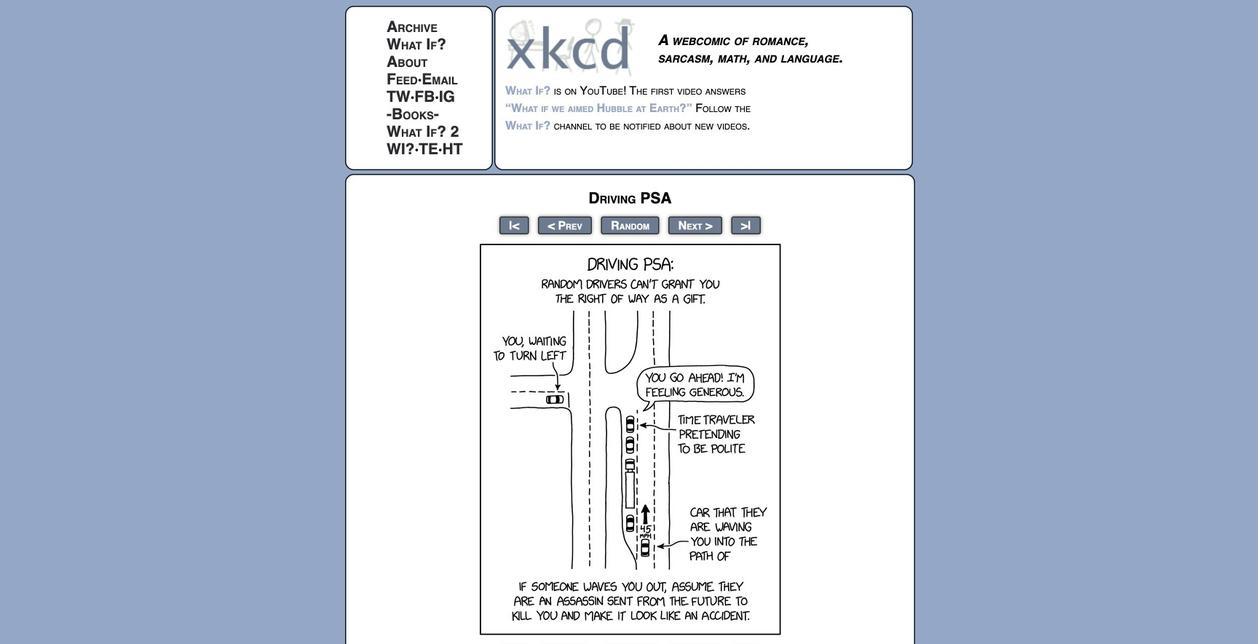 Task type: describe. For each thing, give the bounding box(es) containing it.
driving psa image
[[480, 244, 781, 635]]

xkcd.com logo image
[[505, 17, 640, 77]]



Task type: vqa. For each thing, say whether or not it's contained in the screenshot.
DRIVING PSA IMAGE
yes



